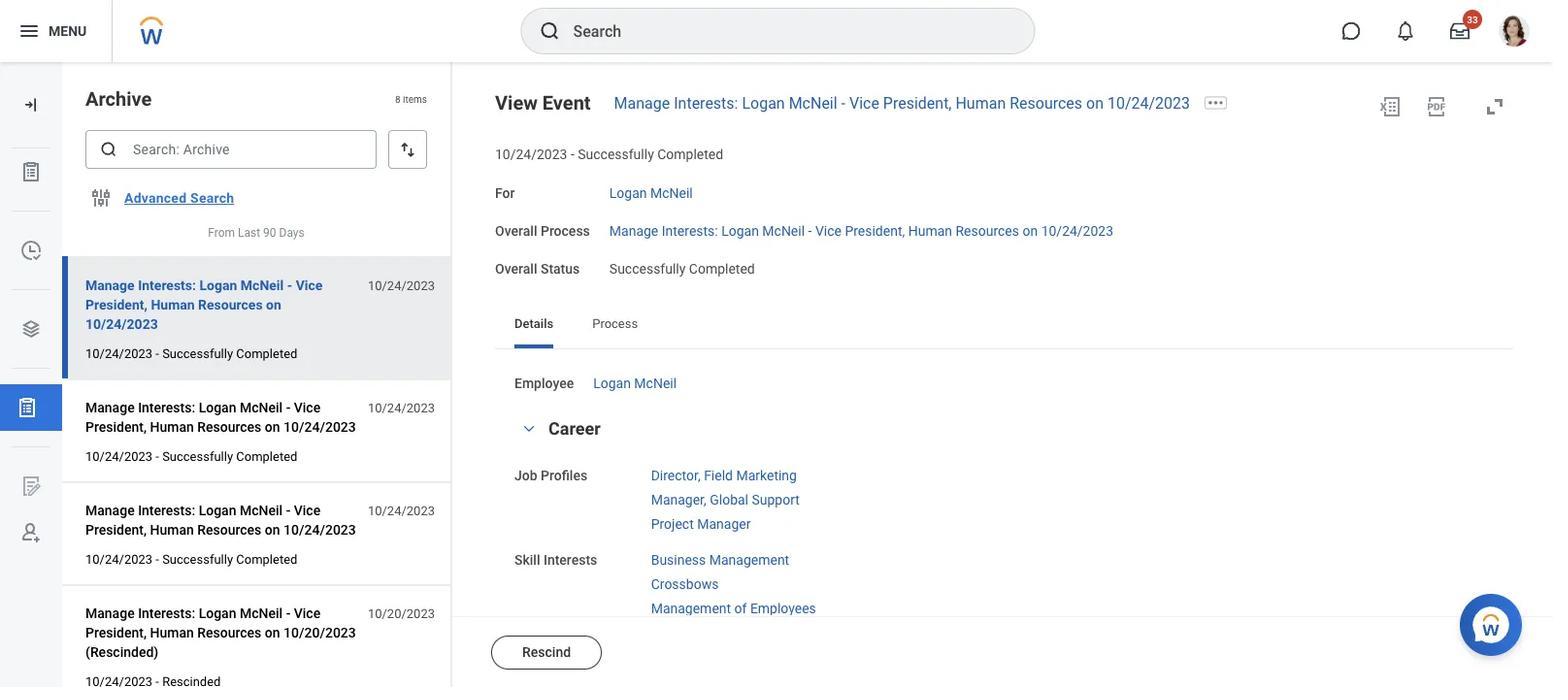 Task type: locate. For each thing, give the bounding box(es) containing it.
president, inside manage interests: logan mcneil - vice president, human resources on 10/20/2023 (rescinded)
[[85, 625, 147, 641]]

items
[[403, 93, 427, 105]]

process
[[541, 223, 590, 239], [592, 316, 638, 331]]

logan
[[742, 94, 785, 112], [609, 185, 647, 201], [721, 223, 759, 239], [199, 277, 237, 293], [593, 376, 631, 392], [199, 400, 236, 416], [199, 502, 236, 518], [199, 605, 236, 621]]

-
[[841, 94, 845, 112], [571, 147, 574, 163], [808, 223, 812, 239], [287, 277, 292, 293], [156, 346, 159, 361], [286, 400, 290, 416], [156, 449, 159, 464], [286, 502, 290, 518], [156, 552, 159, 566], [286, 605, 290, 621]]

search image up the configure image
[[99, 140, 118, 159]]

rescind button
[[491, 636, 602, 670]]

0 vertical spatial logan mcneil link
[[609, 181, 693, 201]]

skill interests
[[514, 552, 597, 568]]

field
[[704, 468, 733, 484]]

1 horizontal spatial 10/20/2023
[[368, 606, 435, 621]]

1 vertical spatial 10/20/2023
[[283, 625, 356, 641]]

director, field marketing link
[[651, 464, 797, 484]]

human
[[956, 94, 1006, 112], [908, 223, 952, 239], [151, 297, 195, 313], [150, 419, 194, 435], [150, 522, 194, 538], [150, 625, 194, 641]]

search image up view event
[[538, 19, 562, 43]]

mcneil
[[789, 94, 837, 112], [650, 185, 693, 201], [762, 223, 805, 239], [241, 277, 284, 293], [634, 376, 677, 392], [240, 400, 283, 416], [240, 502, 283, 518], [240, 605, 283, 621]]

configure image
[[89, 186, 113, 210]]

management down manager
[[709, 552, 789, 568]]

1 vertical spatial manage interests: logan mcneil - vice president, human resources on 10/24/2023 button
[[85, 396, 357, 439]]

from
[[208, 226, 235, 240]]

chevron down image
[[517, 422, 541, 436]]

process right details
[[592, 316, 638, 331]]

2 vertical spatial manage interests: logan mcneil - vice president, human resources on 10/24/2023 button
[[85, 499, 357, 542]]

manage
[[614, 94, 670, 112], [609, 223, 658, 239], [85, 277, 135, 293], [85, 400, 135, 416], [85, 502, 135, 518], [85, 605, 135, 621]]

10/24/2023
[[1108, 94, 1190, 112], [495, 147, 567, 163], [1041, 223, 1113, 239], [368, 278, 435, 293], [85, 316, 158, 332], [85, 346, 153, 361], [368, 400, 435, 415], [283, 419, 356, 435], [85, 449, 153, 464], [368, 503, 435, 518], [283, 522, 356, 538], [85, 552, 153, 566]]

business management
[[651, 552, 789, 568]]

inbox large image
[[1450, 21, 1470, 41]]

overall
[[495, 223, 537, 239], [495, 260, 537, 276]]

1 horizontal spatial process
[[592, 316, 638, 331]]

process up the status
[[541, 223, 590, 239]]

president,
[[883, 94, 952, 112], [845, 223, 905, 239], [85, 297, 147, 313], [85, 419, 147, 435], [85, 522, 147, 538], [85, 625, 147, 641]]

details
[[514, 316, 553, 331]]

0 vertical spatial overall
[[495, 223, 537, 239]]

fullscreen image
[[1483, 95, 1506, 118]]

manage interests: logan mcneil - vice president, human resources on 10/24/2023 link
[[614, 94, 1190, 112], [609, 219, 1113, 239]]

president, for second manage interests: logan mcneil - vice president, human resources on 10/24/2023 button from the top of the item list element
[[85, 419, 147, 435]]

logan mcneil up overall status element
[[609, 185, 693, 201]]

management down crossbows
[[651, 600, 731, 616]]

2 manage interests: logan mcneil - vice president, human resources on 10/24/2023 button from the top
[[85, 396, 357, 439]]

logan mcneil link for process
[[593, 372, 677, 392]]

manage interests: logan mcneil - vice president, human resources on 10/24/2023 button
[[85, 274, 357, 336], [85, 396, 357, 439], [85, 499, 357, 542]]

overall left the status
[[495, 260, 537, 276]]

event
[[542, 91, 591, 114]]

clock check image
[[19, 239, 43, 262]]

1 vertical spatial overall
[[495, 260, 537, 276]]

clipboard image
[[19, 160, 43, 183]]

manager
[[697, 516, 751, 532]]

interests
[[544, 552, 597, 568]]

completed
[[657, 147, 723, 163], [689, 260, 755, 276], [236, 346, 297, 361], [236, 449, 297, 464], [236, 552, 297, 566]]

items selected list containing business management
[[651, 548, 847, 687]]

resources
[[1010, 94, 1082, 112], [956, 223, 1019, 239], [198, 297, 263, 313], [197, 419, 261, 435], [197, 522, 261, 538], [197, 625, 261, 641]]

manage interests: logan mcneil - vice president, human resources on 10/24/2023 for second manage interests: logan mcneil - vice president, human resources on 10/24/2023 button from the top of the item list element
[[85, 400, 356, 435]]

overall down for
[[495, 223, 537, 239]]

0 vertical spatial items selected list
[[651, 464, 831, 533]]

rescind
[[522, 645, 571, 661]]

advanced search
[[124, 190, 234, 206]]

on inside manage interests: logan mcneil - vice president, human resources on 10/20/2023 (rescinded)
[[265, 625, 280, 641]]

logan mcneil link
[[609, 181, 693, 201], [593, 372, 677, 392]]

for
[[495, 185, 515, 201]]

1 overall from the top
[[495, 223, 537, 239]]

director, field marketing
[[651, 468, 797, 484]]

notifications large image
[[1396, 21, 1415, 41]]

0 horizontal spatial process
[[541, 223, 590, 239]]

item list element
[[62, 62, 452, 687]]

2 items selected list from the top
[[651, 548, 847, 687]]

days
[[279, 226, 305, 240]]

employees
[[750, 600, 816, 616]]

(rescinded)
[[85, 644, 159, 660]]

1 vertical spatial search image
[[99, 140, 118, 159]]

employee
[[514, 376, 574, 392]]

1 items selected list from the top
[[651, 464, 831, 533]]

director,
[[651, 468, 701, 484]]

logan mcneil
[[609, 185, 693, 201], [593, 376, 677, 392]]

overall for overall process
[[495, 223, 537, 239]]

1 vertical spatial manage interests: logan mcneil - vice president, human resources on 10/24/2023 link
[[609, 219, 1113, 239]]

manage interests: logan mcneil - vice president, human resources on 10/24/2023
[[614, 94, 1190, 112], [609, 223, 1113, 239], [85, 277, 323, 332], [85, 400, 356, 435], [85, 502, 356, 538]]

successfully inside overall status element
[[609, 260, 686, 276]]

33 button
[[1439, 10, 1482, 52]]

manage inside manage interests: logan mcneil - vice president, human resources on 10/20/2023 (rescinded)
[[85, 605, 135, 621]]

items selected list
[[651, 464, 831, 533], [651, 548, 847, 687]]

1 vertical spatial items selected list
[[651, 548, 847, 687]]

0 vertical spatial logan mcneil
[[609, 185, 693, 201]]

tab list
[[495, 302, 1514, 349]]

manager,
[[651, 492, 706, 508]]

8 items
[[395, 93, 427, 105]]

vice for manage interests: logan mcneil - vice president, human resources on 10/20/2023 (rescinded) 'button'
[[294, 605, 321, 621]]

successfully
[[578, 147, 654, 163], [609, 260, 686, 276], [162, 346, 233, 361], [162, 449, 233, 464], [162, 552, 233, 566]]

0 vertical spatial process
[[541, 223, 590, 239]]

interests:
[[674, 94, 738, 112], [662, 223, 718, 239], [138, 277, 196, 293], [138, 400, 195, 416], [138, 502, 195, 518], [138, 605, 195, 621]]

resources inside manage interests: logan mcneil - vice president, human resources on 10/20/2023 (rescinded)
[[197, 625, 261, 641]]

manage for second manage interests: logan mcneil - vice president, human resources on 10/24/2023 button from the top of the item list element
[[85, 400, 135, 416]]

management
[[709, 552, 789, 568], [651, 600, 731, 616]]

1 vertical spatial management
[[651, 600, 731, 616]]

3 manage interests: logan mcneil - vice president, human resources on 10/24/2023 button from the top
[[85, 499, 357, 542]]

1 horizontal spatial search image
[[538, 19, 562, 43]]

menu button
[[0, 0, 112, 62]]

completed for 3rd manage interests: logan mcneil - vice president, human resources on 10/24/2023 button from the bottom of the item list element
[[236, 346, 297, 361]]

logan mcneil link up overall status element
[[609, 181, 693, 201]]

successfully for third manage interests: logan mcneil - vice president, human resources on 10/24/2023 button from the top of the item list element
[[162, 552, 233, 566]]

completed for second manage interests: logan mcneil - vice president, human resources on 10/24/2023 button from the top of the item list element
[[236, 449, 297, 464]]

human inside manage interests: logan mcneil - vice president, human resources on 10/20/2023 (rescinded)
[[150, 625, 194, 641]]

0 vertical spatial search image
[[538, 19, 562, 43]]

view event
[[495, 91, 591, 114]]

logan mcneil up the "career" at bottom left
[[593, 376, 677, 392]]

manager, global support
[[651, 492, 800, 508]]

vice inside manage interests: logan mcneil - vice president, human resources on 10/20/2023 (rescinded)
[[294, 605, 321, 621]]

career group
[[514, 417, 1495, 687]]

search image
[[538, 19, 562, 43], [99, 140, 118, 159]]

10/24/2023 - successfully completed
[[495, 147, 723, 163], [85, 346, 297, 361], [85, 449, 297, 464], [85, 552, 297, 566]]

sort image
[[398, 140, 417, 159]]

items selected list containing director, field marketing
[[651, 464, 831, 533]]

transformation import image
[[21, 95, 41, 115]]

overall process
[[495, 223, 590, 239]]

vice for third manage interests: logan mcneil - vice president, human resources on 10/24/2023 button from the top of the item list element
[[294, 502, 321, 518]]

1 vertical spatial logan mcneil
[[593, 376, 677, 392]]

33
[[1467, 14, 1478, 25]]

10/20/2023
[[368, 606, 435, 621], [283, 625, 356, 641]]

2 overall from the top
[[495, 260, 537, 276]]

list
[[0, 149, 62, 556]]

logan mcneil link up the "career" at bottom left
[[593, 372, 677, 392]]

0 vertical spatial manage interests: logan mcneil - vice president, human resources on 10/24/2023 link
[[614, 94, 1190, 112]]

manage interests: logan mcneil - vice president, human resources on 10/24/2023 link for event
[[614, 94, 1190, 112]]

1 vertical spatial logan mcneil link
[[593, 372, 677, 392]]

profile logan mcneil image
[[1499, 16, 1530, 51]]

1 manage interests: logan mcneil - vice president, human resources on 10/24/2023 button from the top
[[85, 274, 357, 336]]

on
[[1086, 94, 1104, 112], [1023, 223, 1038, 239], [266, 297, 281, 313], [265, 419, 280, 435], [265, 522, 280, 538], [265, 625, 280, 641]]

0 horizontal spatial 10/20/2023
[[283, 625, 356, 641]]

0 vertical spatial manage interests: logan mcneil - vice president, human resources on 10/24/2023 button
[[85, 274, 357, 336]]

vice
[[849, 94, 879, 112], [815, 223, 842, 239], [296, 277, 323, 293], [294, 400, 321, 416], [294, 502, 321, 518], [294, 605, 321, 621]]

manage interests: logan mcneil - vice president, human resources on 10/24/2023 for 3rd manage interests: logan mcneil - vice president, human resources on 10/24/2023 button from the bottom of the item list element
[[85, 277, 323, 332]]



Task type: describe. For each thing, give the bounding box(es) containing it.
successfully for 3rd manage interests: logan mcneil - vice president, human resources on 10/24/2023 button from the bottom of the item list element
[[162, 346, 233, 361]]

project
[[651, 516, 694, 532]]

clipboard image
[[16, 396, 39, 419]]

perspective image
[[19, 317, 43, 341]]

rename image
[[19, 475, 43, 498]]

Search Workday  search field
[[573, 10, 994, 52]]

job
[[514, 468, 537, 484]]

advanced search button
[[116, 179, 242, 217]]

management of employees
[[651, 600, 816, 616]]

10/20/2023 inside manage interests: logan mcneil - vice president, human resources on 10/20/2023 (rescinded)
[[283, 625, 356, 641]]

0 vertical spatial 10/20/2023
[[368, 606, 435, 621]]

resources for third manage interests: logan mcneil - vice president, human resources on 10/24/2023 button from the top of the item list element
[[197, 522, 261, 538]]

manage for third manage interests: logan mcneil - vice president, human resources on 10/24/2023 button from the top of the item list element
[[85, 502, 135, 518]]

president, for 3rd manage interests: logan mcneil - vice president, human resources on 10/24/2023 button from the bottom of the item list element
[[85, 297, 147, 313]]

logan mcneil link for 10/24/2023 - successfully completed
[[609, 181, 693, 201]]

successfully for second manage interests: logan mcneil - vice president, human resources on 10/24/2023 button from the top of the item list element
[[162, 449, 233, 464]]

- inside manage interests: logan mcneil - vice president, human resources on 10/20/2023 (rescinded)
[[286, 605, 290, 621]]

overall status
[[495, 260, 580, 276]]

business management link
[[651, 548, 789, 568]]

view printable version (pdf) image
[[1425, 95, 1448, 118]]

1 vertical spatial process
[[592, 316, 638, 331]]

justify image
[[17, 19, 41, 43]]

0 horizontal spatial search image
[[99, 140, 118, 159]]

view
[[495, 91, 538, 114]]

marketing
[[736, 468, 797, 484]]

manage interests: logan mcneil - vice president, human resources on 10/24/2023 for third manage interests: logan mcneil - vice president, human resources on 10/24/2023 button from the top of the item list element
[[85, 502, 356, 538]]

completed for third manage interests: logan mcneil - vice president, human resources on 10/24/2023 button from the top of the item list element
[[236, 552, 297, 566]]

search
[[190, 190, 234, 206]]

human for second manage interests: logan mcneil - vice president, human resources on 10/24/2023 button from the top of the item list element
[[150, 419, 194, 435]]

last
[[238, 226, 260, 240]]

menu
[[49, 23, 87, 39]]

profiles
[[541, 468, 587, 484]]

manage interests: logan mcneil - vice president, human resources on 10/20/2023 (rescinded)
[[85, 605, 356, 660]]

job profiles
[[514, 468, 587, 484]]

manage for manage interests: logan mcneil - vice president, human resources on 10/20/2023 (rescinded) 'button'
[[85, 605, 135, 621]]

successfully completed
[[609, 260, 755, 276]]

overall for overall status
[[495, 260, 537, 276]]

manage interests: logan mcneil - vice president, human resources on 10/24/2023 link for process
[[609, 219, 1113, 239]]

Search: Archive text field
[[85, 130, 377, 169]]

president, for third manage interests: logan mcneil - vice president, human resources on 10/24/2023 button from the top of the item list element
[[85, 522, 147, 538]]

crossbows link
[[651, 573, 719, 592]]

human for third manage interests: logan mcneil - vice president, human resources on 10/24/2023 button from the top of the item list element
[[150, 522, 194, 538]]

8
[[395, 93, 401, 105]]

resources for second manage interests: logan mcneil - vice president, human resources on 10/24/2023 button from the top of the item list element
[[197, 419, 261, 435]]

archive
[[85, 87, 152, 110]]

0 vertical spatial management
[[709, 552, 789, 568]]

management of employees link
[[651, 597, 816, 616]]

business
[[651, 552, 706, 568]]

vice for 3rd manage interests: logan mcneil - vice president, human resources on 10/24/2023 button from the bottom of the item list element
[[296, 277, 323, 293]]

skill
[[514, 552, 540, 568]]

90
[[263, 226, 276, 240]]

career button
[[548, 419, 601, 439]]

human for 3rd manage interests: logan mcneil - vice president, human resources on 10/24/2023 button from the bottom of the item list element
[[151, 297, 195, 313]]

completed inside overall status element
[[689, 260, 755, 276]]

project manager link
[[651, 512, 751, 532]]

manage for 3rd manage interests: logan mcneil - vice president, human resources on 10/24/2023 button from the bottom of the item list element
[[85, 277, 135, 293]]

crossbows
[[651, 576, 719, 592]]

logan inside manage interests: logan mcneil - vice president, human resources on 10/20/2023 (rescinded)
[[199, 605, 236, 621]]

support
[[752, 492, 800, 508]]

manage interests: logan mcneil - vice president, human resources on 10/20/2023 (rescinded) button
[[85, 602, 357, 664]]

career
[[548, 419, 601, 439]]

manager, global support link
[[651, 488, 800, 508]]

logan mcneil for process
[[593, 376, 677, 392]]

mcneil inside manage interests: logan mcneil - vice president, human resources on 10/20/2023 (rescinded)
[[240, 605, 283, 621]]

project manager
[[651, 516, 751, 532]]

of
[[734, 600, 747, 616]]

vice for second manage interests: logan mcneil - vice president, human resources on 10/24/2023 button from the top of the item list element
[[294, 400, 321, 416]]

status
[[541, 260, 580, 276]]

from last 90 days
[[208, 226, 305, 240]]

advanced
[[124, 190, 187, 206]]

resources for manage interests: logan mcneil - vice president, human resources on 10/20/2023 (rescinded) 'button'
[[197, 625, 261, 641]]

tab list containing details
[[495, 302, 1514, 349]]

items selected list for skill interests
[[651, 548, 847, 687]]

items selected list for job profiles
[[651, 464, 831, 533]]

human for manage interests: logan mcneil - vice president, human resources on 10/20/2023 (rescinded) 'button'
[[150, 625, 194, 641]]

export to excel image
[[1378, 95, 1402, 118]]

president, for manage interests: logan mcneil - vice president, human resources on 10/20/2023 (rescinded) 'button'
[[85, 625, 147, 641]]

logan mcneil for 10/24/2023 - successfully completed
[[609, 185, 693, 201]]

global
[[710, 492, 748, 508]]

interests: inside manage interests: logan mcneil - vice president, human resources on 10/20/2023 (rescinded)
[[138, 605, 195, 621]]

user plus image
[[19, 521, 43, 545]]

overall status element
[[609, 249, 755, 278]]

resources for 3rd manage interests: logan mcneil - vice president, human resources on 10/24/2023 button from the bottom of the item list element
[[198, 297, 263, 313]]



Task type: vqa. For each thing, say whether or not it's contained in the screenshot.
chevron down small image to the bottom
no



